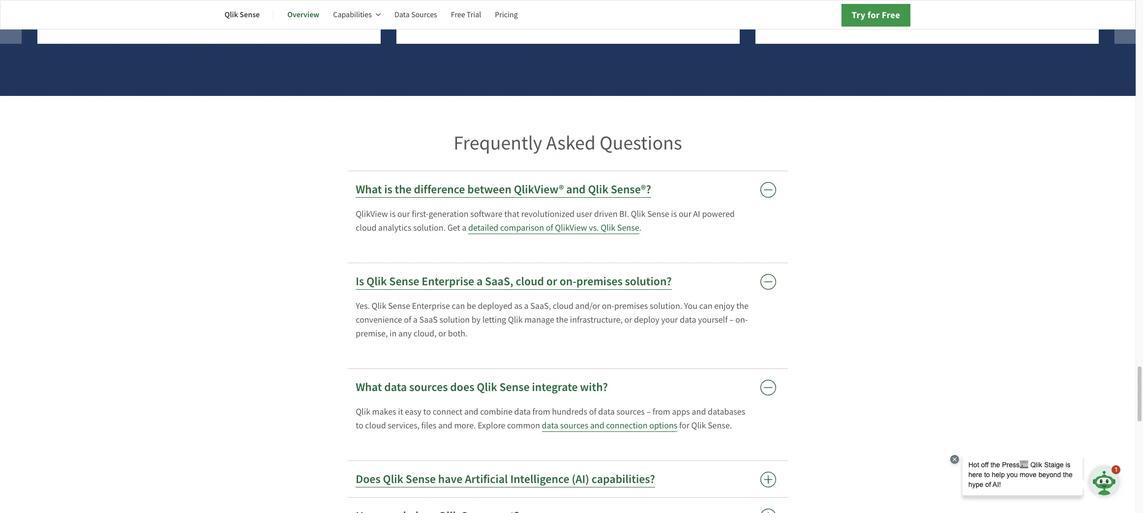 Task type: locate. For each thing, give the bounding box(es) containing it.
sources
[[409, 379, 448, 395], [617, 406, 645, 418], [560, 420, 589, 431]]

bi.
[[620, 209, 629, 220]]

enterprise for a
[[422, 273, 474, 289]]

of up any
[[404, 314, 411, 326]]

0 horizontal spatial our
[[397, 209, 410, 220]]

0 vertical spatial the
[[395, 181, 412, 197]]

sense inside qlikview is our first-generation software that revolutionized user driven bi. qlik sense is our ai powered cloud analytics solution. get a
[[647, 209, 670, 220]]

cloud down makes
[[365, 420, 386, 431]]

is inside what is the difference between qlikview® and qlik sense®? dropdown button
[[384, 181, 393, 197]]

a up deployed on the left bottom of page
[[477, 273, 483, 289]]

– down enjoy
[[730, 314, 734, 326]]

1 horizontal spatial from
[[653, 406, 671, 418]]

data inside yes. qlik sense enterprise can be deployed as a saas, cloud and/or on-premises solution. you can enjoy the convenience of a saas solution by letting qlik manage the infrastructure, or deploy your data yourself – on- premise, in any cloud, or both.
[[680, 314, 697, 326]]

between
[[468, 181, 512, 197]]

on- inside dropdown button
[[560, 273, 577, 289]]

1 vertical spatial what
[[356, 379, 382, 395]]

generation
[[429, 209, 469, 220]]

enterprise inside yes. qlik sense enterprise can be deployed as a saas, cloud and/or on-premises solution. you can enjoy the convenience of a saas solution by letting qlik manage the infrastructure, or deploy your data yourself – on- premise, in any cloud, or both.
[[412, 301, 450, 312]]

explore
[[478, 420, 506, 431]]

be
[[467, 301, 476, 312]]

databases
[[708, 406, 746, 418]]

2 vertical spatial sources
[[560, 420, 589, 431]]

solution. down first-
[[413, 222, 446, 234]]

sources down hundreds
[[560, 420, 589, 431]]

makes
[[372, 406, 396, 418]]

have
[[438, 471, 463, 487]]

qlik makes it easy to connect and combine data from hundreds of data sources – from apps and databases to cloud services, files and more. explore common
[[356, 406, 746, 431]]

enterprise up be
[[422, 273, 474, 289]]

data
[[680, 314, 697, 326], [384, 379, 407, 395], [514, 406, 531, 418], [598, 406, 615, 418], [542, 420, 559, 431]]

the
[[395, 181, 412, 197], [737, 301, 749, 312], [556, 314, 568, 326]]

0 horizontal spatial solution.
[[413, 222, 446, 234]]

premises up "deploy"
[[615, 301, 648, 312]]

and up user
[[567, 181, 586, 197]]

1 vertical spatial enterprise
[[412, 301, 450, 312]]

free
[[882, 9, 901, 21], [451, 10, 465, 20]]

1 horizontal spatial to
[[423, 406, 431, 418]]

or left both.
[[438, 328, 446, 339]]

0 horizontal spatial from
[[533, 406, 550, 418]]

combine
[[480, 406, 513, 418]]

any
[[398, 328, 412, 339]]

2 vertical spatial or
[[438, 328, 446, 339]]

1 horizontal spatial or
[[547, 273, 557, 289]]

solution. inside qlikview is our first-generation software that revolutionized user driven bi. qlik sense is our ai powered cloud analytics solution. get a
[[413, 222, 446, 234]]

enterprise
[[422, 273, 474, 289], [412, 301, 450, 312]]

first-
[[412, 209, 429, 220]]

0 horizontal spatial saas,
[[485, 273, 514, 289]]

0 vertical spatial sources
[[409, 379, 448, 395]]

a inside dropdown button
[[477, 273, 483, 289]]

on- right yourself
[[736, 314, 748, 326]]

pricing link
[[495, 3, 518, 27]]

what for what data sources does qlik sense integrate with?
[[356, 379, 382, 395]]

from up common
[[533, 406, 550, 418]]

0 vertical spatial qlikview
[[356, 209, 388, 220]]

you
[[684, 301, 698, 312]]

premises up and/or
[[577, 273, 623, 289]]

cloud left and/or
[[553, 301, 574, 312]]

enterprise up "saas"
[[412, 301, 450, 312]]

frequently asked questions
[[454, 130, 682, 155]]

solution
[[440, 314, 470, 326]]

1 vertical spatial solution.
[[650, 301, 683, 312]]

can right you
[[700, 301, 713, 312]]

menu bar containing qlik sense
[[225, 3, 532, 27]]

0 vertical spatial to
[[423, 406, 431, 418]]

1 vertical spatial for
[[679, 420, 690, 431]]

sense inside dropdown button
[[389, 273, 419, 289]]

0 vertical spatial or
[[547, 273, 557, 289]]

services,
[[388, 420, 420, 431]]

qlikview down user
[[555, 222, 587, 234]]

by
[[472, 314, 481, 326]]

1 horizontal spatial can
[[700, 301, 713, 312]]

from up options in the bottom of the page
[[653, 406, 671, 418]]

our up analytics
[[397, 209, 410, 220]]

sense.
[[708, 420, 732, 431]]

cloud
[[356, 222, 377, 234], [516, 273, 544, 289], [553, 301, 574, 312], [365, 420, 386, 431]]

the inside what is the difference between qlikview® and qlik sense®? dropdown button
[[395, 181, 412, 197]]

manage
[[525, 314, 554, 326]]

for down apps
[[679, 420, 690, 431]]

1 what from the top
[[356, 181, 382, 197]]

qlik sense link
[[225, 3, 260, 27]]

qlikview
[[356, 209, 388, 220], [555, 222, 587, 234]]

on- up infrastructure,
[[602, 301, 615, 312]]

is for qlikview
[[390, 209, 396, 220]]

asked
[[546, 130, 596, 155]]

from
[[533, 406, 550, 418], [653, 406, 671, 418]]

software
[[471, 209, 503, 220]]

qlikview up analytics
[[356, 209, 388, 220]]

what up analytics
[[356, 181, 382, 197]]

2 horizontal spatial on-
[[736, 314, 748, 326]]

0 horizontal spatial –
[[647, 406, 651, 418]]

2 horizontal spatial of
[[589, 406, 597, 418]]

premises
[[577, 273, 623, 289], [615, 301, 648, 312]]

2 vertical spatial on-
[[736, 314, 748, 326]]

saas, up manage
[[531, 301, 551, 312]]

cloud inside qlik makes it easy to connect and combine data from hundreds of data sources – from apps and databases to cloud services, files and more. explore common
[[365, 420, 386, 431]]

1 vertical spatial saas,
[[531, 301, 551, 312]]

2 vertical spatial of
[[589, 406, 597, 418]]

1 horizontal spatial the
[[556, 314, 568, 326]]

solution. up your
[[650, 301, 683, 312]]

our
[[397, 209, 410, 220], [679, 209, 692, 220]]

saas, up deployed on the left bottom of page
[[485, 273, 514, 289]]

capabilities
[[333, 10, 372, 20]]

sense inside yes. qlik sense enterprise can be deployed as a saas, cloud and/or on-premises solution. you can enjoy the convenience of a saas solution by letting qlik manage the infrastructure, or deploy your data yourself – on- premise, in any cloud, or both.
[[388, 301, 410, 312]]

saas, inside yes. qlik sense enterprise can be deployed as a saas, cloud and/or on-premises solution. you can enjoy the convenience of a saas solution by letting qlik manage the infrastructure, or deploy your data yourself – on- premise, in any cloud, or both.
[[531, 301, 551, 312]]

1 from from the left
[[533, 406, 550, 418]]

0 vertical spatial saas,
[[485, 273, 514, 289]]

free right try
[[882, 9, 901, 21]]

1 horizontal spatial qlikview
[[555, 222, 587, 234]]

on-
[[560, 273, 577, 289], [602, 301, 615, 312], [736, 314, 748, 326]]

data up it
[[384, 379, 407, 395]]

data sources and connection options for qlik sense.
[[542, 420, 732, 431]]

1 vertical spatial premises
[[615, 301, 648, 312]]

– up data sources and connection options for qlik sense.
[[647, 406, 651, 418]]

a right get
[[462, 222, 467, 234]]

0 vertical spatial on-
[[560, 273, 577, 289]]

saas,
[[485, 273, 514, 289], [531, 301, 551, 312]]

qlik sense
[[225, 9, 260, 20]]

to left services,
[[356, 420, 364, 431]]

or up yes. qlik sense enterprise can be deployed as a saas, cloud and/or on-premises solution. you can enjoy the convenience of a saas solution by letting qlik manage the infrastructure, or deploy your data yourself – on- premise, in any cloud, or both.
[[547, 273, 557, 289]]

on- up and/or
[[560, 273, 577, 289]]

data down you
[[680, 314, 697, 326]]

0 horizontal spatial the
[[395, 181, 412, 197]]

to up files
[[423, 406, 431, 418]]

qlikview®
[[514, 181, 564, 197]]

cloud left analytics
[[356, 222, 377, 234]]

0 vertical spatial –
[[730, 314, 734, 326]]

sense®?
[[611, 181, 651, 197]]

what inside what data sources does qlik sense integrate with? dropdown button
[[356, 379, 382, 395]]

1 horizontal spatial –
[[730, 314, 734, 326]]

and right apps
[[692, 406, 706, 418]]

2 horizontal spatial the
[[737, 301, 749, 312]]

can left be
[[452, 301, 465, 312]]

integrate
[[532, 379, 578, 395]]

2 horizontal spatial sources
[[617, 406, 645, 418]]

0 horizontal spatial sources
[[409, 379, 448, 395]]

deploy
[[634, 314, 660, 326]]

2 horizontal spatial or
[[625, 314, 633, 326]]

data down hundreds
[[542, 420, 559, 431]]

1 our from the left
[[397, 209, 410, 220]]

1 horizontal spatial sources
[[560, 420, 589, 431]]

and
[[567, 181, 586, 197], [464, 406, 479, 418], [692, 406, 706, 418], [438, 420, 453, 431], [590, 420, 605, 431]]

and left the connection
[[590, 420, 605, 431]]

0 horizontal spatial of
[[404, 314, 411, 326]]

or left "deploy"
[[625, 314, 633, 326]]

and up more.
[[464, 406, 479, 418]]

1 vertical spatial the
[[737, 301, 749, 312]]

0 horizontal spatial to
[[356, 420, 364, 431]]

1 vertical spatial or
[[625, 314, 633, 326]]

what
[[356, 181, 382, 197], [356, 379, 382, 395]]

(ai)
[[572, 471, 590, 487]]

data up data sources and connection options link
[[598, 406, 615, 418]]

for
[[868, 9, 880, 21], [679, 420, 690, 431]]

0 vertical spatial premises
[[577, 273, 623, 289]]

data inside dropdown button
[[384, 379, 407, 395]]

free left trial at the left
[[451, 10, 465, 20]]

a inside qlikview is our first-generation software that revolutionized user driven bi. qlik sense is our ai powered cloud analytics solution. get a
[[462, 222, 467, 234]]

0 horizontal spatial qlikview
[[356, 209, 388, 220]]

cloud inside yes. qlik sense enterprise can be deployed as a saas, cloud and/or on-premises solution. you can enjoy the convenience of a saas solution by letting qlik manage the infrastructure, or deploy your data yourself – on- premise, in any cloud, or both.
[[553, 301, 574, 312]]

options
[[650, 420, 678, 431]]

0 horizontal spatial for
[[679, 420, 690, 431]]

sources up easy in the left bottom of the page
[[409, 379, 448, 395]]

0 horizontal spatial free
[[451, 10, 465, 20]]

is qlik sense enterprise a saas, cloud or on-premises solution?
[[356, 273, 672, 289]]

sources
[[411, 10, 437, 20]]

data sources
[[395, 10, 437, 20]]

1 vertical spatial –
[[647, 406, 651, 418]]

0 vertical spatial solution.
[[413, 222, 446, 234]]

sources up the connection
[[617, 406, 645, 418]]

0 horizontal spatial can
[[452, 301, 465, 312]]

the right enjoy
[[737, 301, 749, 312]]

of down revolutionized
[[546, 222, 553, 234]]

comparison
[[500, 222, 544, 234]]

1 horizontal spatial of
[[546, 222, 553, 234]]

overview link
[[287, 3, 319, 27]]

our left ai
[[679, 209, 692, 220]]

or
[[547, 273, 557, 289], [625, 314, 633, 326], [438, 328, 446, 339]]

letting
[[483, 314, 506, 326]]

what inside what is the difference between qlikview® and qlik sense®? dropdown button
[[356, 181, 382, 197]]

1 horizontal spatial for
[[868, 9, 880, 21]]

1 vertical spatial of
[[404, 314, 411, 326]]

and/or
[[576, 301, 600, 312]]

the right manage
[[556, 314, 568, 326]]

sources inside dropdown button
[[409, 379, 448, 395]]

of up data sources and connection options link
[[589, 406, 597, 418]]

1 vertical spatial sources
[[617, 406, 645, 418]]

enterprise inside dropdown button
[[422, 273, 474, 289]]

what data sources does qlik sense integrate with? button
[[348, 369, 788, 405]]

qlik
[[225, 9, 238, 20], [588, 181, 609, 197], [631, 209, 646, 220], [601, 222, 616, 234], [367, 273, 387, 289], [372, 301, 386, 312], [508, 314, 523, 326], [477, 379, 497, 395], [356, 406, 371, 418], [692, 420, 706, 431], [383, 471, 404, 487]]

or inside dropdown button
[[547, 273, 557, 289]]

menu bar
[[225, 3, 532, 27]]

1 horizontal spatial our
[[679, 209, 692, 220]]

for right try
[[868, 9, 880, 21]]

is
[[384, 181, 393, 197], [390, 209, 396, 220], [671, 209, 677, 220]]

what up makes
[[356, 379, 382, 395]]

can
[[452, 301, 465, 312], [700, 301, 713, 312]]

of
[[546, 222, 553, 234], [404, 314, 411, 326], [589, 406, 597, 418]]

the left difference
[[395, 181, 412, 197]]

0 vertical spatial what
[[356, 181, 382, 197]]

capabilities?
[[592, 471, 655, 487]]

0 horizontal spatial on-
[[560, 273, 577, 289]]

is for what
[[384, 181, 393, 197]]

2 what from the top
[[356, 379, 382, 395]]

0 vertical spatial enterprise
[[422, 273, 474, 289]]

premise,
[[356, 328, 388, 339]]

1 horizontal spatial solution.
[[650, 301, 683, 312]]

1 horizontal spatial saas,
[[531, 301, 551, 312]]

files
[[421, 420, 437, 431]]

cloud up as
[[516, 273, 544, 289]]

analytics
[[378, 222, 412, 234]]

what for what is the difference between qlikview® and qlik sense®?
[[356, 181, 382, 197]]

1 horizontal spatial on-
[[602, 301, 615, 312]]



Task type: vqa. For each thing, say whether or not it's contained in the screenshot.
the leftmost sources
yes



Task type: describe. For each thing, give the bounding box(es) containing it.
detailed
[[468, 222, 499, 234]]

try for free
[[852, 9, 901, 21]]

a left "saas"
[[413, 314, 418, 326]]

does
[[450, 379, 475, 395]]

overview
[[287, 9, 319, 20]]

try
[[852, 9, 866, 21]]

pricing
[[495, 10, 518, 20]]

premises inside dropdown button
[[577, 273, 623, 289]]

detailed comparison of qlikview vs. qlik sense link
[[468, 222, 639, 234]]

it
[[398, 406, 403, 418]]

qlik inside qlik makes it easy to connect and combine data from hundreds of data sources – from apps and databases to cloud services, files and more. explore common
[[356, 406, 371, 418]]

free trial
[[451, 10, 481, 20]]

does qlik sense have artificial intelligence (ai) capabilities?
[[356, 471, 655, 487]]

premises inside yes. qlik sense enterprise can be deployed as a saas, cloud and/or on-premises solution. you can enjoy the convenience of a saas solution by letting qlik manage the infrastructure, or deploy your data yourself – on- premise, in any cloud, or both.
[[615, 301, 648, 312]]

of inside yes. qlik sense enterprise can be deployed as a saas, cloud and/or on-premises solution. you can enjoy the convenience of a saas solution by letting qlik manage the infrastructure, or deploy your data yourself – on- premise, in any cloud, or both.
[[404, 314, 411, 326]]

qlik inside menu bar
[[225, 9, 238, 20]]

revolutionized
[[521, 209, 575, 220]]

data up common
[[514, 406, 531, 418]]

data sources and connection options link
[[542, 420, 678, 432]]

2 vertical spatial the
[[556, 314, 568, 326]]

deployed
[[478, 301, 513, 312]]

– inside qlik makes it easy to connect and combine data from hundreds of data sources – from apps and databases to cloud services, files and more. explore common
[[647, 406, 651, 418]]

cloud,
[[414, 328, 437, 339]]

qlikview inside qlikview is our first-generation software that revolutionized user driven bi. qlik sense is our ai powered cloud analytics solution. get a
[[356, 209, 388, 220]]

infrastructure,
[[570, 314, 623, 326]]

2 from from the left
[[653, 406, 671, 418]]

saas
[[419, 314, 438, 326]]

trial
[[467, 10, 481, 20]]

driven
[[594, 209, 618, 220]]

in
[[390, 328, 397, 339]]

does qlik sense have artificial intelligence (ai) capabilities? button
[[348, 461, 788, 497]]

what data sources does qlik sense integrate with?
[[356, 379, 608, 395]]

convenience
[[356, 314, 402, 326]]

0 vertical spatial for
[[868, 9, 880, 21]]

intelligence
[[510, 471, 570, 487]]

yes.
[[356, 301, 370, 312]]

sources inside qlik makes it easy to connect and combine data from hundreds of data sources – from apps and databases to cloud services, files and more. explore common
[[617, 406, 645, 418]]

what is the difference between qlikview® and qlik sense®? button
[[348, 171, 788, 208]]

common
[[507, 420, 540, 431]]

is qlik sense enterprise a saas, cloud or on-premises solution? button
[[348, 263, 788, 300]]

more.
[[454, 420, 476, 431]]

connection
[[606, 420, 648, 431]]

cloud inside dropdown button
[[516, 273, 544, 289]]

data sources link
[[395, 3, 437, 27]]

2 our from the left
[[679, 209, 692, 220]]

0 vertical spatial of
[[546, 222, 553, 234]]

1 vertical spatial to
[[356, 420, 364, 431]]

easy
[[405, 406, 422, 418]]

frequently
[[454, 130, 542, 155]]

detailed comparison of qlikview vs. qlik sense .
[[468, 222, 642, 234]]

a right as
[[524, 301, 529, 312]]

apps
[[672, 406, 690, 418]]

artificial
[[465, 471, 508, 487]]

yes. qlik sense enterprise can be deployed as a saas, cloud and/or on-premises solution. you can enjoy the convenience of a saas solution by letting qlik manage the infrastructure, or deploy your data yourself – on- premise, in any cloud, or both.
[[356, 301, 749, 339]]

data
[[395, 10, 410, 20]]

1 can from the left
[[452, 301, 465, 312]]

vs.
[[589, 222, 599, 234]]

1 vertical spatial qlikview
[[555, 222, 587, 234]]

enjoy
[[715, 301, 735, 312]]

cloud inside qlikview is our first-generation software that revolutionized user driven bi. qlik sense is our ai powered cloud analytics solution. get a
[[356, 222, 377, 234]]

and down connect
[[438, 420, 453, 431]]

– inside yes. qlik sense enterprise can be deployed as a saas, cloud and/or on-premises solution. you can enjoy the convenience of a saas solution by letting qlik manage the infrastructure, or deploy your data yourself – on- premise, in any cloud, or both.
[[730, 314, 734, 326]]

capabilities link
[[333, 3, 381, 27]]

1 vertical spatial on-
[[602, 301, 615, 312]]

your
[[661, 314, 678, 326]]

enterprise for can
[[412, 301, 450, 312]]

solution?
[[625, 273, 672, 289]]

qlik inside qlikview is our first-generation software that revolutionized user driven bi. qlik sense is our ai powered cloud analytics solution. get a
[[631, 209, 646, 220]]

1 horizontal spatial free
[[882, 9, 901, 21]]

difference
[[414, 181, 465, 197]]

try for free link
[[842, 4, 911, 27]]

.
[[639, 222, 642, 234]]

with?
[[580, 379, 608, 395]]

solution. inside yes. qlik sense enterprise can be deployed as a saas, cloud and/or on-premises solution. you can enjoy the convenience of a saas solution by letting qlik manage the infrastructure, or deploy your data yourself – on- premise, in any cloud, or both.
[[650, 301, 683, 312]]

what is the difference between qlikview® and qlik sense®?
[[356, 181, 651, 197]]

user
[[577, 209, 593, 220]]

is
[[356, 273, 364, 289]]

yourself
[[698, 314, 728, 326]]

0 horizontal spatial or
[[438, 328, 446, 339]]

connect
[[433, 406, 463, 418]]

does
[[356, 471, 381, 487]]

get
[[448, 222, 460, 234]]

free trial link
[[451, 3, 481, 27]]

as
[[514, 301, 523, 312]]

2 can from the left
[[700, 301, 713, 312]]

hundreds
[[552, 406, 588, 418]]

saas, inside is qlik sense enterprise a saas, cloud or on-premises solution? dropdown button
[[485, 273, 514, 289]]

questions
[[600, 130, 682, 155]]

of inside qlik makes it easy to connect and combine data from hundreds of data sources – from apps and databases to cloud services, files and more. explore common
[[589, 406, 597, 418]]

both.
[[448, 328, 468, 339]]

qlikview is our first-generation software that revolutionized user driven bi. qlik sense is our ai powered cloud analytics solution. get a
[[356, 209, 735, 234]]

and inside dropdown button
[[567, 181, 586, 197]]

watch video: lloyd's image
[[1131, 0, 1139, 3]]

powered
[[702, 209, 735, 220]]



